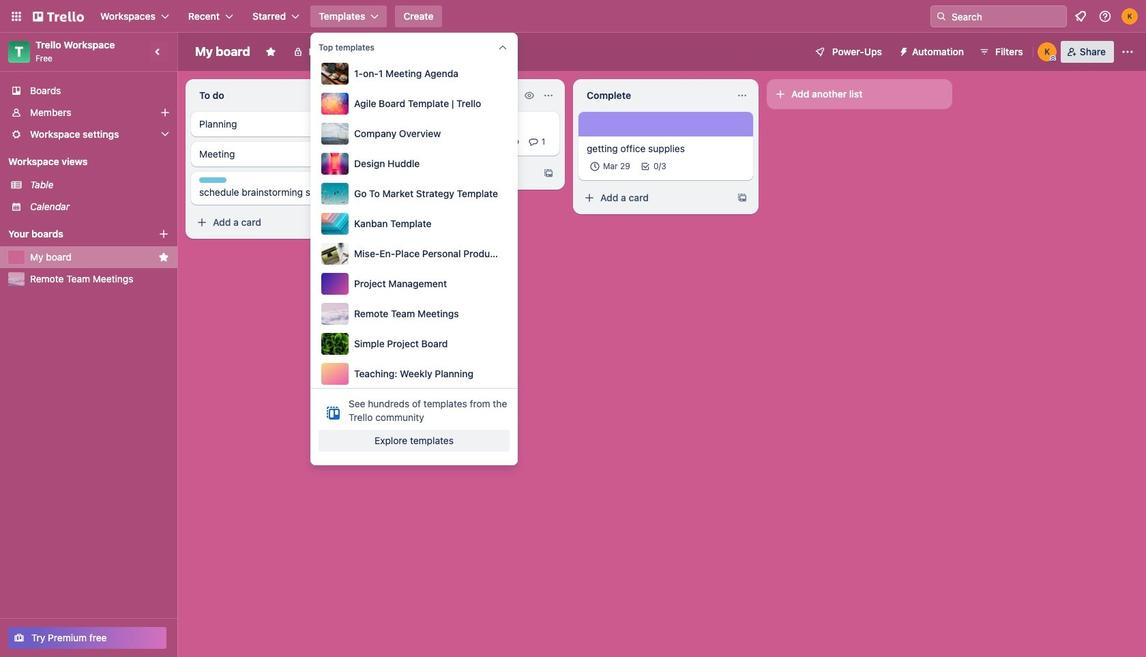 Task type: locate. For each thing, give the bounding box(es) containing it.
primary element
[[0, 0, 1146, 33]]

1 horizontal spatial create from template… image
[[543, 168, 554, 179]]

None checkbox
[[587, 158, 635, 175]]

sm image
[[893, 41, 912, 60]]

2 horizontal spatial create from template… image
[[737, 192, 748, 203]]

create from template… image
[[543, 168, 554, 179], [737, 192, 748, 203], [349, 217, 360, 228]]

None text field
[[579, 85, 732, 106]]

search image
[[936, 11, 947, 22]]

0 horizontal spatial create from template… image
[[349, 217, 360, 228]]

menu
[[319, 60, 510, 388]]

1 vertical spatial create from template… image
[[737, 192, 748, 203]]

2 vertical spatial create from template… image
[[349, 217, 360, 228]]

None text field
[[191, 85, 344, 106], [385, 85, 521, 106], [191, 85, 344, 106], [385, 85, 521, 106]]

this member is an admin of this board. image
[[1050, 55, 1056, 61]]

0 vertical spatial create from template… image
[[543, 168, 554, 179]]

Search field
[[947, 6, 1067, 27]]

Board name text field
[[188, 41, 257, 63]]

star or unstar board image
[[265, 46, 276, 57]]



Task type: vqa. For each thing, say whether or not it's contained in the screenshot.
your
no



Task type: describe. For each thing, give the bounding box(es) containing it.
switch to… image
[[10, 10, 23, 23]]

kendallparks02 (kendallparks02) image
[[1038, 42, 1057, 61]]

open information menu image
[[1099, 10, 1112, 23]]

add board image
[[158, 229, 169, 240]]

kendallparks02 (kendallparks02) image
[[1122, 8, 1138, 25]]

collapse image
[[497, 42, 508, 53]]

color: sky, title: "design" element
[[199, 177, 227, 183]]

show menu image
[[1121, 45, 1135, 59]]

back to home image
[[33, 5, 84, 27]]

starred icon image
[[158, 252, 169, 263]]

0 notifications image
[[1073, 8, 1089, 25]]

workspace navigation collapse icon image
[[149, 42, 168, 61]]

your boards with 2 items element
[[8, 226, 138, 242]]



